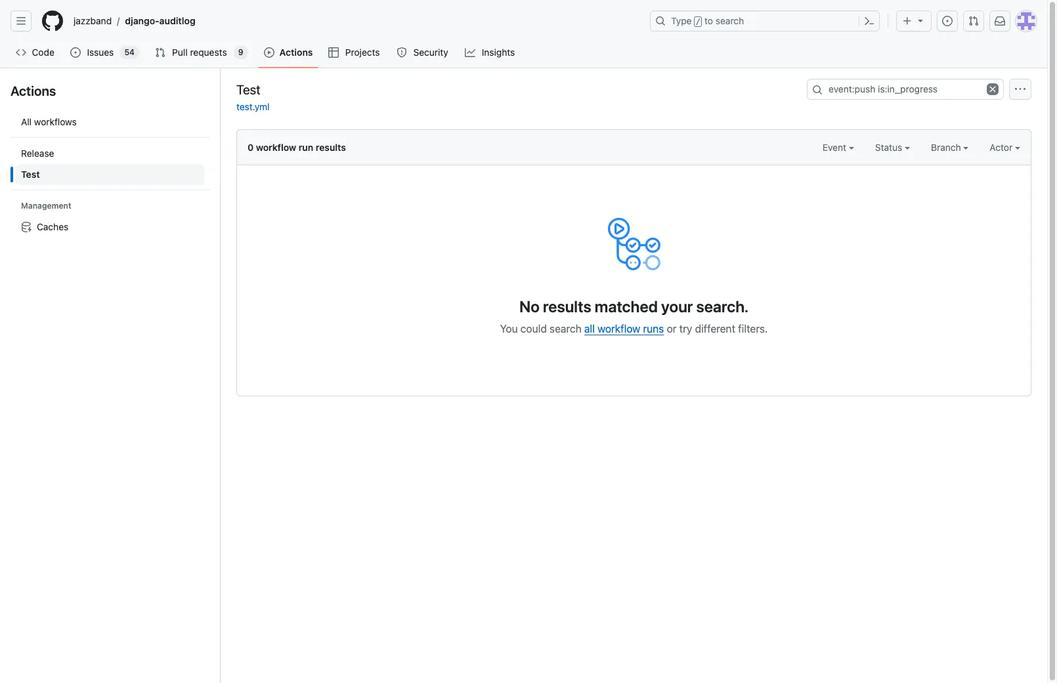 Task type: locate. For each thing, give the bounding box(es) containing it.
issue opened image for bottom git pull request image
[[70, 47, 81, 58]]

homepage image
[[42, 11, 63, 32]]

0 vertical spatial actions
[[279, 47, 313, 58]]

1 vertical spatial issue opened image
[[70, 47, 81, 58]]

1 horizontal spatial test
[[236, 82, 261, 97]]

0 horizontal spatial actions
[[11, 83, 56, 98]]

search
[[716, 15, 744, 26], [550, 323, 582, 335]]

1 horizontal spatial /
[[696, 17, 701, 26]]

results up all
[[543, 297, 591, 316]]

results
[[316, 142, 346, 153], [543, 297, 591, 316]]

actions up all
[[11, 83, 56, 98]]

security link
[[391, 43, 455, 62]]

projects
[[345, 47, 380, 58]]

0 vertical spatial results
[[316, 142, 346, 153]]

actions link
[[258, 43, 318, 62]]

0 vertical spatial search
[[716, 15, 744, 26]]

branch
[[931, 142, 963, 153]]

pull
[[172, 47, 188, 58]]

plus image
[[902, 16, 913, 26]]

your
[[661, 297, 693, 316]]

no
[[519, 297, 540, 316]]

0 vertical spatial test
[[236, 82, 261, 97]]

actions
[[279, 47, 313, 58], [11, 83, 56, 98]]

git pull request image
[[969, 16, 979, 26], [155, 47, 165, 58]]

table image
[[329, 47, 339, 58]]

all workflows
[[21, 116, 77, 127]]

0 horizontal spatial workflow
[[256, 142, 296, 153]]

status
[[875, 142, 905, 153]]

/ for jazzband
[[117, 15, 120, 27]]

0 horizontal spatial search
[[550, 323, 582, 335]]

1 vertical spatial search
[[550, 323, 582, 335]]

workflow right 0
[[256, 142, 296, 153]]

release
[[21, 148, 54, 159]]

1 horizontal spatial workflow
[[598, 323, 640, 335]]

/ left to
[[696, 17, 701, 26]]

list
[[68, 11, 642, 32], [11, 106, 209, 243]]

0 horizontal spatial test
[[21, 169, 40, 180]]

to
[[705, 15, 713, 26]]

0 vertical spatial list
[[68, 11, 642, 32]]

all workflows link
[[16, 112, 204, 133]]

1 horizontal spatial actions
[[279, 47, 313, 58]]

/ inside jazzband / django-auditlog
[[117, 15, 120, 27]]

0 horizontal spatial /
[[117, 15, 120, 27]]

/ inside type / to search
[[696, 17, 701, 26]]

security
[[413, 47, 448, 58]]

0 vertical spatial issue opened image
[[942, 16, 953, 26]]

test
[[236, 82, 261, 97], [21, 169, 40, 180]]

play image
[[264, 47, 274, 58]]

graph image
[[465, 47, 476, 58]]

test up test.yml
[[236, 82, 261, 97]]

show workflow options image
[[1015, 84, 1026, 95]]

1 vertical spatial actions
[[11, 83, 56, 98]]

type / to search
[[671, 15, 744, 26]]

code
[[32, 47, 54, 58]]

you
[[500, 323, 518, 335]]

list containing all workflows
[[11, 106, 209, 243]]

0 horizontal spatial git pull request image
[[155, 47, 165, 58]]

issue opened image
[[942, 16, 953, 26], [70, 47, 81, 58]]

1 horizontal spatial git pull request image
[[969, 16, 979, 26]]

status button
[[875, 141, 910, 154]]

0 horizontal spatial issue opened image
[[70, 47, 81, 58]]

1 vertical spatial test
[[21, 169, 40, 180]]

auditlog
[[159, 15, 195, 26]]

triangle down image
[[915, 15, 926, 26]]

results right the run
[[316, 142, 346, 153]]

/ for type
[[696, 17, 701, 26]]

jazzband link
[[68, 11, 117, 32]]

search left all
[[550, 323, 582, 335]]

/ left "django-"
[[117, 15, 120, 27]]

pull requests
[[172, 47, 227, 58]]

0 vertical spatial workflow
[[256, 142, 296, 153]]

test.yml link
[[236, 101, 270, 112]]

git pull request image left pull
[[155, 47, 165, 58]]

different
[[695, 323, 735, 335]]

release link
[[16, 143, 204, 164]]

code link
[[11, 43, 60, 62]]

/
[[117, 15, 120, 27], [696, 17, 701, 26]]

issues
[[87, 47, 114, 58]]

shield image
[[397, 47, 407, 58]]

0 workflow run results
[[248, 142, 346, 153]]

search right to
[[716, 15, 744, 26]]

issue opened image left issues
[[70, 47, 81, 58]]

all
[[584, 323, 595, 335]]

None search field
[[807, 79, 1004, 100]]

workflow
[[256, 142, 296, 153], [598, 323, 640, 335]]

actions right play image
[[279, 47, 313, 58]]

management
[[21, 201, 71, 211]]

1 horizontal spatial results
[[543, 297, 591, 316]]

1 vertical spatial list
[[11, 106, 209, 243]]

git pull request image left notifications image
[[969, 16, 979, 26]]

issue opened image right triangle down "icon"
[[942, 16, 953, 26]]

1 vertical spatial git pull request image
[[155, 47, 165, 58]]

workflow down matched
[[598, 323, 640, 335]]

test down 'release'
[[21, 169, 40, 180]]

1 vertical spatial results
[[543, 297, 591, 316]]

jazzband / django-auditlog
[[74, 15, 195, 27]]

or
[[667, 323, 677, 335]]

1 horizontal spatial issue opened image
[[942, 16, 953, 26]]

clear filters image
[[987, 83, 999, 95]]



Task type: describe. For each thing, give the bounding box(es) containing it.
0 vertical spatial git pull request image
[[969, 16, 979, 26]]

no results matched your search.
[[519, 297, 749, 316]]

filter workflows element
[[16, 143, 204, 185]]

you could search all workflow runs or try different filters.
[[500, 323, 768, 335]]

54
[[124, 47, 135, 57]]

try
[[679, 323, 692, 335]]

test link
[[16, 164, 204, 185]]

test inside "test" link
[[21, 169, 40, 180]]

runs
[[643, 323, 664, 335]]

jazzband
[[74, 15, 112, 26]]

all workflow runs link
[[584, 323, 664, 335]]

event
[[823, 142, 849, 153]]

actor button
[[990, 141, 1020, 154]]

actor
[[990, 142, 1015, 153]]

django-
[[125, 15, 159, 26]]

1 horizontal spatial search
[[716, 15, 744, 26]]

insights
[[482, 47, 515, 58]]

search image
[[812, 85, 823, 95]]

code image
[[16, 47, 26, 58]]

requests
[[190, 47, 227, 58]]

projects link
[[323, 43, 386, 62]]

0 horizontal spatial results
[[316, 142, 346, 153]]

event button
[[823, 141, 854, 154]]

notifications image
[[995, 16, 1005, 26]]

command palette image
[[864, 16, 875, 26]]

filters.
[[738, 323, 768, 335]]

caches
[[37, 221, 68, 232]]

0
[[248, 142, 254, 153]]

list containing jazzband
[[68, 11, 642, 32]]

workflows
[[34, 116, 77, 127]]

run
[[299, 142, 313, 153]]

issue opened image for top git pull request image
[[942, 16, 953, 26]]

search.
[[696, 297, 749, 316]]

insights link
[[460, 43, 521, 62]]

all
[[21, 116, 32, 127]]

matched
[[595, 297, 658, 316]]

could
[[521, 323, 547, 335]]

caches link
[[16, 217, 204, 238]]

type
[[671, 15, 692, 26]]

test.yml
[[236, 101, 270, 112]]

1 vertical spatial workflow
[[598, 323, 640, 335]]

9
[[238, 47, 243, 57]]

github actions image
[[608, 218, 660, 271]]

django-auditlog link
[[120, 11, 201, 32]]

Filter workflow runs search field
[[807, 79, 1004, 100]]



Task type: vqa. For each thing, say whether or not it's contained in the screenshot.
Star this repository icon
no



